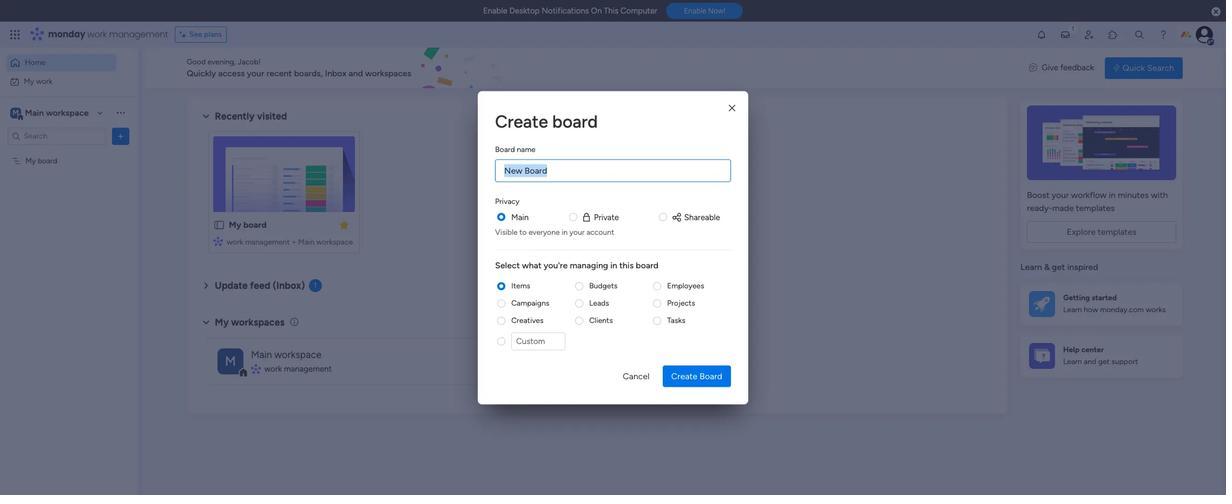 Task type: describe. For each thing, give the bounding box(es) containing it.
workspace inside 'element'
[[46, 107, 89, 118]]

1 vertical spatial main workspace
[[251, 349, 322, 361]]

update
[[215, 280, 248, 292]]

select product image
[[10, 29, 21, 40]]

in for minutes
[[1110, 190, 1116, 200]]

tasks
[[668, 316, 686, 325]]

v2 bolt switch image
[[1114, 62, 1121, 74]]

plans
[[204, 30, 222, 39]]

good evening, jacob! quickly access your recent boards, inbox and workspaces
[[187, 57, 412, 79]]

help
[[1064, 345, 1080, 355]]

public board image
[[213, 219, 225, 231]]

support
[[1112, 357, 1139, 367]]

2 vertical spatial workspace
[[275, 349, 322, 361]]

1 vertical spatial workspace image
[[218, 348, 244, 374]]

learn for help
[[1064, 357, 1083, 367]]

my work button
[[6, 73, 116, 90]]

main inside privacy element
[[512, 212, 529, 222]]

quick search button
[[1106, 57, 1184, 79]]

getting started learn how monday.com works
[[1064, 293, 1167, 315]]

0 vertical spatial management
[[109, 28, 168, 41]]

and inside good evening, jacob! quickly access your recent boards, inbox and workspaces
[[349, 68, 363, 79]]

works
[[1147, 305, 1167, 315]]

monday.com
[[1101, 305, 1145, 315]]

notifications
[[542, 6, 589, 16]]

component image for work management
[[251, 364, 261, 374]]

help image
[[1159, 29, 1169, 40]]

workflow
[[1072, 190, 1107, 200]]

select
[[495, 260, 520, 270]]

my right public board image
[[229, 220, 241, 230]]

in inside heading
[[611, 260, 618, 270]]

my board inside list box
[[25, 156, 57, 165]]

1 vertical spatial my board
[[229, 220, 267, 230]]

search everything image
[[1135, 29, 1146, 40]]

private
[[594, 212, 619, 222]]

templates image image
[[1031, 106, 1174, 180]]

explore templates button
[[1028, 221, 1177, 243]]

jacob simon image
[[1197, 26, 1214, 43]]

enable for enable now!
[[684, 7, 707, 15]]

employees
[[668, 281, 705, 290]]

my board list box
[[0, 149, 138, 316]]

inspired
[[1068, 262, 1099, 272]]

work right monday
[[87, 28, 107, 41]]

invite members image
[[1084, 29, 1095, 40]]

(inbox)
[[273, 280, 305, 292]]

your inside boost your workflow in minutes with ready-made templates
[[1052, 190, 1070, 200]]

help center element
[[1021, 334, 1184, 378]]

your inside good evening, jacob! quickly access your recent boards, inbox and workspaces
[[247, 68, 265, 79]]

select what you're managing in this board
[[495, 260, 659, 270]]

quickly
[[187, 68, 216, 79]]

learn for getting
[[1064, 305, 1083, 315]]

select what you're managing in this board heading
[[495, 259, 731, 272]]

clients
[[590, 316, 613, 325]]

v2 user feedback image
[[1030, 62, 1038, 74]]

computer
[[621, 6, 658, 16]]

work management > main workspace
[[227, 238, 353, 247]]

1 vertical spatial m
[[225, 353, 236, 369]]

leads
[[590, 299, 610, 308]]

shareable
[[685, 212, 721, 222]]

items
[[512, 281, 531, 290]]

center
[[1082, 345, 1105, 355]]

board inside board name heading
[[495, 145, 515, 154]]

name
[[517, 145, 536, 154]]

search
[[1148, 63, 1175, 73]]

Board name field
[[495, 159, 731, 182]]

create board
[[495, 111, 598, 132]]

&
[[1045, 262, 1051, 272]]

create board button
[[663, 365, 731, 387]]

templates inside boost your workflow in minutes with ready-made templates
[[1077, 203, 1115, 213]]

quick
[[1123, 63, 1146, 73]]

monday work management
[[48, 28, 168, 41]]

feed
[[250, 280, 271, 292]]

inbox image
[[1061, 29, 1071, 40]]

explore templates
[[1067, 227, 1137, 237]]

enable for enable desktop notifications on this computer
[[483, 6, 508, 16]]

board name heading
[[495, 143, 536, 155]]

your inside privacy element
[[570, 228, 585, 237]]

see
[[189, 30, 202, 39]]

inbox
[[325, 68, 347, 79]]

board inside create board button
[[700, 371, 723, 381]]

access
[[218, 68, 245, 79]]

home
[[25, 58, 46, 67]]

work inside button
[[36, 77, 53, 86]]

account
[[587, 228, 615, 237]]

work down my workspaces
[[264, 364, 282, 374]]

private button
[[581, 211, 619, 223]]

dapulse close image
[[1212, 6, 1221, 17]]

privacy
[[495, 197, 520, 206]]

explore
[[1067, 227, 1096, 237]]

cancel
[[623, 371, 650, 381]]

in for your
[[562, 228, 568, 237]]

shareable button
[[672, 211, 721, 223]]

my right close my workspaces icon on the left bottom of the page
[[215, 317, 229, 329]]

give
[[1042, 63, 1059, 73]]

feedback
[[1061, 63, 1095, 73]]

board inside list box
[[38, 156, 57, 165]]

Search in workspace field
[[23, 130, 90, 142]]

close image
[[729, 104, 736, 112]]

you're
[[544, 260, 568, 270]]

recent
[[267, 68, 292, 79]]

management for work management > main workspace
[[245, 238, 290, 247]]

visited
[[257, 110, 287, 122]]

on
[[591, 6, 602, 16]]

this
[[620, 260, 634, 270]]

budgets
[[590, 281, 618, 290]]

main workspace inside workspace selection 'element'
[[25, 107, 89, 118]]

boards,
[[294, 68, 323, 79]]

main right >
[[298, 238, 315, 247]]

recently
[[215, 110, 255, 122]]

workspace selection element
[[10, 106, 90, 120]]

workspace image inside 'element'
[[10, 107, 21, 119]]

create board
[[672, 371, 723, 381]]

quick search
[[1123, 63, 1175, 73]]

managing
[[570, 260, 609, 270]]



Task type: locate. For each thing, give the bounding box(es) containing it.
learn & get inspired
[[1021, 262, 1099, 272]]

management for work management
[[284, 364, 332, 374]]

ready-
[[1028, 203, 1053, 213]]

1 vertical spatial templates
[[1098, 227, 1137, 237]]

select what you're managing in this board option group
[[495, 281, 731, 357]]

main down my workspaces
[[251, 349, 272, 361]]

1 vertical spatial your
[[1052, 190, 1070, 200]]

0 horizontal spatial create
[[495, 111, 548, 132]]

workspaces
[[365, 68, 412, 79], [231, 317, 285, 329]]

open update feed (inbox) image
[[200, 279, 213, 292]]

projects
[[668, 299, 696, 308]]

with
[[1152, 190, 1169, 200]]

0 vertical spatial templates
[[1077, 203, 1115, 213]]

main workspace up search in workspace field
[[25, 107, 89, 118]]

2 vertical spatial your
[[570, 228, 585, 237]]

1 horizontal spatial board
[[700, 371, 723, 381]]

campaigns
[[512, 299, 550, 308]]

1 horizontal spatial your
[[570, 228, 585, 237]]

workspace up 'work management'
[[275, 349, 322, 361]]

recently visited
[[215, 110, 287, 122]]

what
[[522, 260, 542, 270]]

enable inside button
[[684, 7, 707, 15]]

my board
[[25, 156, 57, 165], [229, 220, 267, 230]]

1 vertical spatial learn
[[1064, 305, 1083, 315]]

main
[[25, 107, 44, 118], [512, 212, 529, 222], [298, 238, 315, 247], [251, 349, 272, 361]]

0 horizontal spatial in
[[562, 228, 568, 237]]

made
[[1053, 203, 1075, 213]]

work
[[87, 28, 107, 41], [36, 77, 53, 86], [227, 238, 243, 247], [264, 364, 282, 374]]

how
[[1085, 305, 1099, 315]]

get right &
[[1053, 262, 1066, 272]]

0 vertical spatial m
[[12, 108, 19, 117]]

0 vertical spatial main workspace
[[25, 107, 89, 118]]

create inside "create board" heading
[[495, 111, 548, 132]]

work up update
[[227, 238, 243, 247]]

your left account
[[570, 228, 585, 237]]

your up "made"
[[1052, 190, 1070, 200]]

2 horizontal spatial your
[[1052, 190, 1070, 200]]

help center learn and get support
[[1064, 345, 1139, 367]]

in left minutes
[[1110, 190, 1116, 200]]

create up name
[[495, 111, 548, 132]]

my inside button
[[24, 77, 34, 86]]

workspaces down update feed (inbox)
[[231, 317, 285, 329]]

2 vertical spatial management
[[284, 364, 332, 374]]

my
[[24, 77, 34, 86], [25, 156, 36, 165], [229, 220, 241, 230], [215, 317, 229, 329]]

everyone
[[529, 228, 560, 237]]

update feed (inbox)
[[215, 280, 305, 292]]

workspace image
[[10, 107, 21, 119], [218, 348, 244, 374]]

see plans button
[[175, 27, 227, 43]]

1 vertical spatial and
[[1085, 357, 1097, 367]]

close recently visited image
[[200, 110, 213, 123]]

1 vertical spatial create
[[672, 371, 698, 381]]

and inside help center learn and get support
[[1085, 357, 1097, 367]]

create board heading
[[495, 108, 731, 134]]

my inside list box
[[25, 156, 36, 165]]

0 horizontal spatial workspace image
[[10, 107, 21, 119]]

1 horizontal spatial main workspace
[[251, 349, 322, 361]]

0 horizontal spatial get
[[1053, 262, 1066, 272]]

work down home
[[36, 77, 53, 86]]

good
[[187, 57, 206, 67]]

jacob!
[[238, 57, 261, 67]]

0 horizontal spatial main workspace
[[25, 107, 89, 118]]

0 horizontal spatial component image
[[213, 236, 223, 246]]

evening,
[[208, 57, 236, 67]]

1 horizontal spatial create
[[672, 371, 698, 381]]

0 horizontal spatial your
[[247, 68, 265, 79]]

and right inbox
[[349, 68, 363, 79]]

templates right explore in the top right of the page
[[1098, 227, 1137, 237]]

0 vertical spatial workspace
[[46, 107, 89, 118]]

2 vertical spatial learn
[[1064, 357, 1083, 367]]

get down center
[[1099, 357, 1110, 367]]

0 vertical spatial get
[[1053, 262, 1066, 272]]

0 horizontal spatial and
[[349, 68, 363, 79]]

privacy heading
[[495, 195, 520, 207]]

in right everyone
[[562, 228, 568, 237]]

0 horizontal spatial workspaces
[[231, 317, 285, 329]]

0 vertical spatial and
[[349, 68, 363, 79]]

visible to everyone in your account
[[495, 228, 615, 237]]

0 horizontal spatial m
[[12, 108, 19, 117]]

2 horizontal spatial in
[[1110, 190, 1116, 200]]

create inside create board button
[[672, 371, 698, 381]]

1 horizontal spatial enable
[[684, 7, 707, 15]]

workspace up search in workspace field
[[46, 107, 89, 118]]

minutes
[[1119, 190, 1150, 200]]

Custom field
[[512, 333, 566, 350]]

in inside privacy element
[[562, 228, 568, 237]]

notifications image
[[1037, 29, 1048, 40]]

1 vertical spatial management
[[245, 238, 290, 247]]

home button
[[6, 54, 116, 71]]

2 vertical spatial in
[[611, 260, 618, 270]]

main down my work
[[25, 107, 44, 118]]

templates inside button
[[1098, 227, 1137, 237]]

0 horizontal spatial my board
[[25, 156, 57, 165]]

workspace down "remove from favorites" icon
[[316, 238, 353, 247]]

1 horizontal spatial get
[[1099, 357, 1110, 367]]

see plans
[[189, 30, 222, 39]]

1 vertical spatial in
[[562, 228, 568, 237]]

now!
[[709, 7, 726, 15]]

getting started element
[[1021, 282, 1184, 326]]

1 horizontal spatial workspace image
[[218, 348, 244, 374]]

component image for work management > main workspace
[[213, 236, 223, 246]]

0 vertical spatial your
[[247, 68, 265, 79]]

privacy element
[[495, 211, 731, 237]]

getting
[[1064, 293, 1091, 303]]

component image down public board image
[[213, 236, 223, 246]]

0 vertical spatial in
[[1110, 190, 1116, 200]]

main inside workspace selection 'element'
[[25, 107, 44, 118]]

board name
[[495, 145, 536, 154]]

0 vertical spatial create
[[495, 111, 548, 132]]

1 horizontal spatial my board
[[229, 220, 267, 230]]

enable desktop notifications on this computer
[[483, 6, 658, 16]]

workspace
[[46, 107, 89, 118], [316, 238, 353, 247], [275, 349, 322, 361]]

1 horizontal spatial and
[[1085, 357, 1097, 367]]

visible
[[495, 228, 518, 237]]

learn down getting
[[1064, 305, 1083, 315]]

learn down help
[[1064, 357, 1083, 367]]

learn left &
[[1021, 262, 1043, 272]]

1 vertical spatial get
[[1099, 357, 1110, 367]]

1 horizontal spatial component image
[[251, 364, 261, 374]]

learn inside help center learn and get support
[[1064, 357, 1083, 367]]

boost
[[1028, 190, 1050, 200]]

get
[[1053, 262, 1066, 272], [1099, 357, 1110, 367]]

to
[[520, 228, 527, 237]]

component image
[[213, 236, 223, 246], [251, 364, 261, 374]]

component image left 'work management'
[[251, 364, 261, 374]]

started
[[1092, 293, 1118, 303]]

give feedback
[[1042, 63, 1095, 73]]

1 horizontal spatial workspaces
[[365, 68, 412, 79]]

my board down search in workspace field
[[25, 156, 57, 165]]

create for create board
[[672, 371, 698, 381]]

1 horizontal spatial in
[[611, 260, 618, 270]]

1 image
[[1069, 22, 1079, 34]]

in inside boost your workflow in minutes with ready-made templates
[[1110, 190, 1116, 200]]

create for create board
[[495, 111, 548, 132]]

work management
[[264, 364, 332, 374]]

create right cancel
[[672, 371, 698, 381]]

and down center
[[1085, 357, 1097, 367]]

enable left desktop
[[483, 6, 508, 16]]

monday
[[48, 28, 85, 41]]

option
[[0, 151, 138, 153]]

0 vertical spatial learn
[[1021, 262, 1043, 272]]

management
[[109, 28, 168, 41], [245, 238, 290, 247], [284, 364, 332, 374]]

create
[[495, 111, 548, 132], [672, 371, 698, 381]]

remove from favorites image
[[339, 220, 350, 230]]

enable now!
[[684, 7, 726, 15]]

in left this
[[611, 260, 618, 270]]

0 horizontal spatial board
[[495, 145, 515, 154]]

enable left the now!
[[684, 7, 707, 15]]

workspaces right inbox
[[365, 68, 412, 79]]

1 vertical spatial board
[[700, 371, 723, 381]]

1 vertical spatial workspaces
[[231, 317, 285, 329]]

main button
[[512, 211, 529, 223]]

1
[[314, 281, 317, 290]]

1 horizontal spatial m
[[225, 353, 236, 369]]

main workspace up 'work management'
[[251, 349, 322, 361]]

learn
[[1021, 262, 1043, 272], [1064, 305, 1083, 315], [1064, 357, 1083, 367]]

learn inside getting started learn how monday.com works
[[1064, 305, 1083, 315]]

get inside help center learn and get support
[[1099, 357, 1110, 367]]

0 vertical spatial workspaces
[[365, 68, 412, 79]]

my workspaces
[[215, 317, 285, 329]]

cancel button
[[615, 365, 659, 387]]

>
[[292, 238, 296, 247]]

0 vertical spatial component image
[[213, 236, 223, 246]]

and
[[349, 68, 363, 79], [1085, 357, 1097, 367]]

creatives
[[512, 316, 544, 325]]

my down home
[[24, 77, 34, 86]]

0 vertical spatial board
[[495, 145, 515, 154]]

close my workspaces image
[[200, 316, 213, 329]]

templates down workflow
[[1077, 203, 1115, 213]]

apps image
[[1108, 29, 1119, 40]]

1 vertical spatial workspace
[[316, 238, 353, 247]]

1 vertical spatial component image
[[251, 364, 261, 374]]

your
[[247, 68, 265, 79], [1052, 190, 1070, 200], [570, 228, 585, 237]]

my down search in workspace field
[[25, 156, 36, 165]]

workspaces inside good evening, jacob! quickly access your recent boards, inbox and workspaces
[[365, 68, 412, 79]]

0 vertical spatial my board
[[25, 156, 57, 165]]

m inside workspace selection 'element'
[[12, 108, 19, 117]]

enable now! button
[[667, 3, 744, 19]]

my work
[[24, 77, 53, 86]]

your down jacob!
[[247, 68, 265, 79]]

0 horizontal spatial enable
[[483, 6, 508, 16]]

m
[[12, 108, 19, 117], [225, 353, 236, 369]]

this
[[604, 6, 619, 16]]

0 vertical spatial workspace image
[[10, 107, 21, 119]]

my board right public board image
[[229, 220, 267, 230]]

boost your workflow in minutes with ready-made templates
[[1028, 190, 1169, 213]]

main up to
[[512, 212, 529, 222]]



Task type: vqa. For each thing, say whether or not it's contained in the screenshot.
Enable
yes



